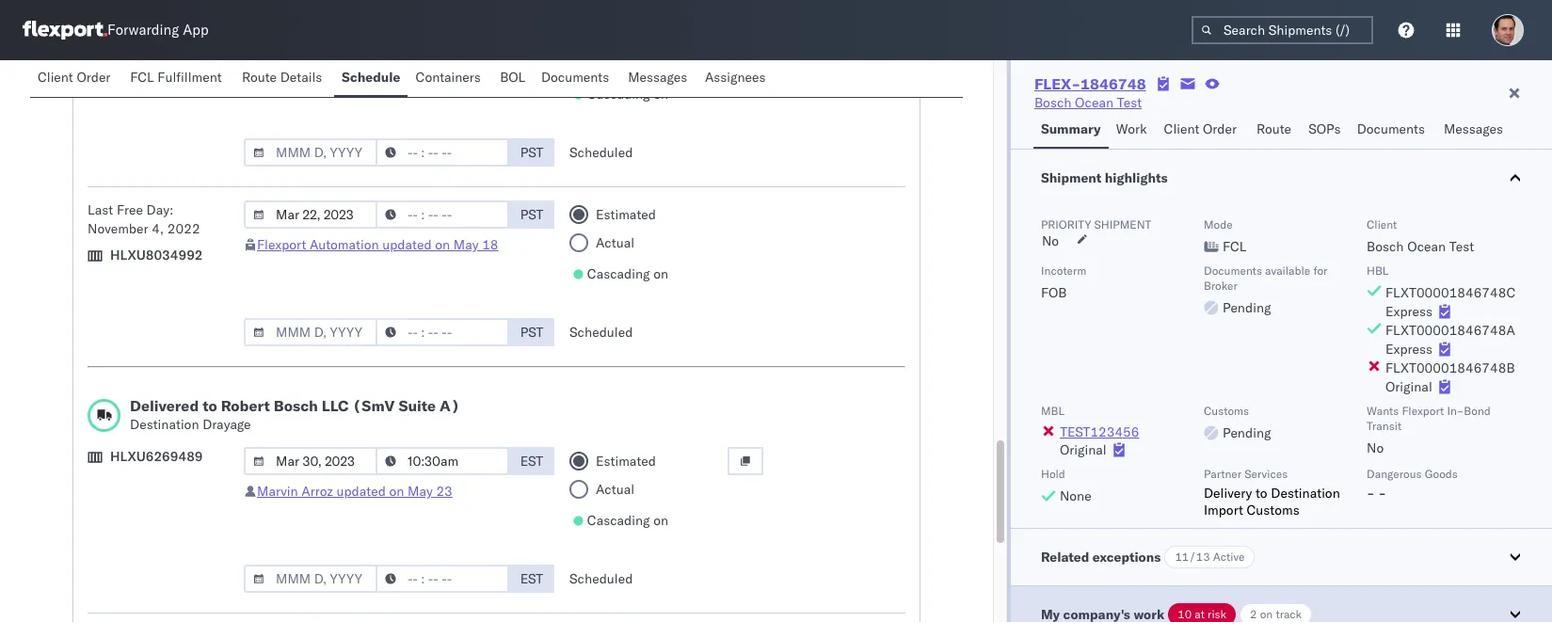 Task type: describe. For each thing, give the bounding box(es) containing it.
priority shipment
[[1041, 218, 1152, 232]]

1 cascading on from the top
[[587, 86, 669, 103]]

ocean inside the client bosch ocean test incoterm fob
[[1408, 238, 1447, 255]]

robert
[[221, 396, 270, 415]]

hbl
[[1367, 264, 1389, 278]]

dangerous goods - -
[[1367, 467, 1458, 502]]

1846748
[[1081, 74, 1147, 93]]

1 horizontal spatial original
[[1386, 379, 1433, 395]]

bosch inside the client bosch ocean test incoterm fob
[[1367, 238, 1405, 255]]

1 vertical spatial messages button
[[1437, 112, 1514, 149]]

2
[[1251, 607, 1258, 621]]

forwarding app
[[107, 21, 209, 39]]

3 pst from the top
[[520, 324, 544, 341]]

delivery
[[1204, 485, 1253, 502]]

active
[[1213, 550, 1245, 564]]

11/13
[[1176, 550, 1211, 564]]

shipment highlights button
[[1011, 150, 1553, 206]]

estimated for pst
[[596, 206, 656, 223]]

documents inside documents available for broker
[[1204, 264, 1263, 278]]

automation
[[310, 236, 379, 253]]

work
[[1116, 121, 1147, 137]]

risk
[[1208, 607, 1227, 621]]

1 horizontal spatial client
[[1164, 121, 1200, 137]]

0 vertical spatial client order button
[[30, 60, 123, 97]]

cascading for est
[[587, 512, 650, 529]]

2 mmm d, yyyy text field from the top
[[244, 318, 378, 347]]

1 actual from the top
[[596, 55, 635, 72]]

marvin arroz updated on may 23 button
[[257, 483, 453, 500]]

fcl for fcl fulfillment
[[130, 69, 154, 86]]

0 vertical spatial bosch
[[1035, 94, 1072, 111]]

2022
[[167, 220, 200, 237]]

sops button
[[1301, 112, 1350, 149]]

0 horizontal spatial no
[[1042, 233, 1059, 250]]

mode
[[1204, 218, 1233, 232]]

priority
[[1041, 218, 1092, 232]]

flexport. image
[[23, 21, 107, 40]]

client inside the client bosch ocean test incoterm fob
[[1367, 218, 1398, 232]]

-- : -- -- text field for pst
[[376, 201, 509, 229]]

10
[[1178, 607, 1192, 621]]

MMM D, YYYY text field
[[244, 138, 378, 167]]

containers
[[416, 69, 481, 86]]

shipment
[[1041, 169, 1102, 186]]

forwarding
[[107, 21, 179, 39]]

free
[[117, 202, 143, 218]]

shipment highlights
[[1041, 169, 1168, 186]]

3 mmm d, yyyy text field from the top
[[244, 447, 378, 476]]

llc
[[322, 396, 349, 415]]

delivered
[[130, 396, 199, 415]]

-- : -- -- text field for 3rd mmm d, yyyy text box
[[376, 447, 509, 476]]

sops
[[1309, 121, 1341, 137]]

related
[[1041, 549, 1090, 566]]

destination inside delivered to robert bosch llc (smv suite a) destination drayage
[[130, 416, 199, 433]]

hold
[[1041, 467, 1066, 481]]

at
[[1195, 607, 1205, 621]]

exceptions
[[1093, 549, 1161, 566]]

23
[[436, 483, 453, 500]]

bond
[[1465, 404, 1491, 418]]

10 at risk
[[1178, 607, 1227, 621]]

updated for automation
[[383, 236, 432, 253]]

test123456 button
[[1060, 424, 1140, 441]]

drayage
[[203, 416, 251, 433]]

scheduled for pst
[[570, 324, 633, 341]]

related exceptions
[[1041, 549, 1161, 566]]

dangerous
[[1367, 467, 1422, 481]]

transit
[[1367, 419, 1402, 433]]

bol button
[[493, 60, 534, 97]]

services
[[1245, 467, 1288, 481]]

to inside delivered to robert bosch llc (smv suite a) destination drayage
[[203, 396, 217, 415]]

partner
[[1204, 467, 1242, 481]]

scheduled for est
[[570, 571, 633, 588]]

0 vertical spatial flexport
[[257, 236, 306, 253]]

track
[[1276, 607, 1302, 621]]

may for 18
[[454, 236, 479, 253]]

arroz
[[302, 483, 333, 500]]

client bosch ocean test incoterm fob
[[1041, 218, 1475, 301]]

details
[[280, 69, 322, 86]]

1 pst from the top
[[520, 144, 544, 161]]

containers button
[[408, 60, 493, 97]]

fcl fulfillment button
[[123, 60, 234, 97]]

none
[[1060, 488, 1092, 505]]

1 horizontal spatial documents button
[[1350, 112, 1437, 149]]

updated for arroz
[[337, 483, 386, 500]]

forwarding app link
[[23, 21, 209, 40]]

wants
[[1367, 404, 1400, 418]]

suite
[[399, 396, 436, 415]]

documents available for broker
[[1204, 264, 1328, 293]]

route button
[[1249, 112, 1301, 149]]

route for route
[[1257, 121, 1292, 137]]

cascading on for pst
[[587, 266, 669, 282]]

for
[[1314, 264, 1328, 278]]

summary button
[[1034, 112, 1109, 149]]

0 vertical spatial client
[[38, 69, 73, 86]]

in-
[[1448, 404, 1465, 418]]

0 vertical spatial messages button
[[621, 60, 698, 97]]

marvin arroz updated on may 23
[[257, 483, 453, 500]]

1 mmm d, yyyy text field from the top
[[244, 201, 378, 229]]

fcl fulfillment
[[130, 69, 222, 86]]

4 mmm d, yyyy text field from the top
[[244, 565, 378, 593]]



Task type: vqa. For each thing, say whether or not it's contained in the screenshot.
Route inside the button
yes



Task type: locate. For each thing, give the bounding box(es) containing it.
0 horizontal spatial flexport
[[257, 236, 306, 253]]

fcl for fcl
[[1223, 238, 1247, 255]]

flexport automation updated on may 18 button
[[257, 236, 499, 253]]

-- : -- -- text field up the 23
[[376, 447, 509, 476]]

0 vertical spatial may
[[454, 236, 479, 253]]

marvin
[[257, 483, 298, 500]]

route inside route details button
[[242, 69, 277, 86]]

0 vertical spatial pst
[[520, 144, 544, 161]]

updated
[[383, 236, 432, 253], [337, 483, 386, 500]]

documents button right sops
[[1350, 112, 1437, 149]]

1 vertical spatial documents button
[[1350, 112, 1437, 149]]

3 -- : -- -- text field from the top
[[376, 447, 509, 476]]

scheduled
[[570, 144, 633, 161], [570, 324, 633, 341], [570, 571, 633, 588]]

1 vertical spatial scheduled
[[570, 324, 633, 341]]

1 vertical spatial updated
[[337, 483, 386, 500]]

import
[[1204, 502, 1244, 519]]

0 horizontal spatial client
[[38, 69, 73, 86]]

0 horizontal spatial destination
[[130, 416, 199, 433]]

destination inside partner services delivery to destination import customs
[[1271, 485, 1341, 502]]

pending for customs
[[1223, 425, 1272, 442]]

1 vertical spatial pending
[[1223, 425, 1272, 442]]

flexport inside wants flexport in-bond transit no
[[1402, 404, 1445, 418]]

november
[[88, 220, 148, 237]]

day:
[[147, 202, 174, 218]]

1 horizontal spatial no
[[1367, 440, 1384, 457]]

broker
[[1204, 279, 1238, 293]]

(smv
[[353, 396, 395, 415]]

may left 18
[[454, 236, 479, 253]]

0 vertical spatial scheduled
[[570, 144, 633, 161]]

1 horizontal spatial test
[[1450, 238, 1475, 255]]

-- : -- -- text field for 3rd mmm d, yyyy text box from the bottom
[[376, 318, 509, 347]]

2 vertical spatial actual
[[596, 481, 635, 498]]

customs down services
[[1247, 502, 1300, 519]]

-- : -- -- text field
[[376, 138, 509, 167], [376, 318, 509, 347], [376, 447, 509, 476]]

flexport automation updated on may 18
[[257, 236, 499, 253]]

1 vertical spatial original
[[1060, 442, 1107, 459]]

1 vertical spatial cascading
[[587, 266, 650, 282]]

schedule
[[342, 69, 401, 86]]

on
[[654, 86, 669, 103], [435, 236, 450, 253], [654, 266, 669, 282], [389, 483, 404, 500], [654, 512, 669, 529], [1261, 607, 1273, 621]]

bol
[[500, 69, 526, 86]]

0 vertical spatial messages
[[628, 69, 688, 86]]

ocean
[[1075, 94, 1114, 111], [1408, 238, 1447, 255]]

messages for topmost messages button
[[628, 69, 688, 86]]

delivered to robert bosch llc (smv suite a) destination drayage
[[130, 396, 460, 433]]

no
[[1042, 233, 1059, 250], [1367, 440, 1384, 457]]

2 actual from the top
[[596, 234, 635, 251]]

hlxu8034992
[[110, 247, 203, 264]]

0 vertical spatial documents
[[541, 69, 609, 86]]

flex-1846748
[[1035, 74, 1147, 93]]

0 vertical spatial destination
[[130, 416, 199, 433]]

1 vertical spatial pst
[[520, 206, 544, 223]]

0 vertical spatial actual
[[596, 55, 635, 72]]

destination down services
[[1271, 485, 1341, 502]]

2 vertical spatial cascading
[[587, 512, 650, 529]]

0 vertical spatial updated
[[383, 236, 432, 253]]

0 vertical spatial order
[[77, 69, 111, 86]]

fcl inside button
[[130, 69, 154, 86]]

mmm d, yyyy text field down arroz
[[244, 565, 378, 593]]

1 vertical spatial to
[[1256, 485, 1268, 502]]

express for flxt00001846748a
[[1386, 341, 1433, 358]]

0 horizontal spatial documents button
[[534, 60, 621, 97]]

1 horizontal spatial flexport
[[1402, 404, 1445, 418]]

1 - from the left
[[1367, 485, 1375, 502]]

bosch inside delivered to robert bosch llc (smv suite a) destination drayage
[[274, 396, 318, 415]]

hlxu6269489
[[110, 448, 203, 465]]

route up shipment highlights button
[[1257, 121, 1292, 137]]

0 horizontal spatial original
[[1060, 442, 1107, 459]]

1 horizontal spatial may
[[454, 236, 479, 253]]

mmm d, yyyy text field up the llc
[[244, 318, 378, 347]]

actual for est
[[596, 481, 635, 498]]

documents
[[541, 69, 609, 86], [1358, 121, 1426, 137], [1204, 264, 1263, 278]]

mmm d, yyyy text field up automation
[[244, 201, 378, 229]]

express up flxt00001846748b
[[1386, 341, 1433, 358]]

0 vertical spatial customs
[[1204, 404, 1250, 418]]

2 pending from the top
[[1223, 425, 1272, 442]]

1 horizontal spatial client order button
[[1157, 112, 1249, 149]]

goods
[[1425, 467, 1458, 481]]

18
[[482, 236, 499, 253]]

1 vertical spatial client order button
[[1157, 112, 1249, 149]]

bosch
[[1035, 94, 1072, 111], [1367, 238, 1405, 255], [274, 396, 318, 415]]

2 express from the top
[[1386, 341, 1433, 358]]

1 vertical spatial bosch
[[1367, 238, 1405, 255]]

0 vertical spatial documents button
[[534, 60, 621, 97]]

no inside wants flexport in-bond transit no
[[1367, 440, 1384, 457]]

0 horizontal spatial -
[[1367, 485, 1375, 502]]

highlights
[[1105, 169, 1168, 186]]

2 est from the top
[[521, 571, 544, 588]]

0 horizontal spatial ocean
[[1075, 94, 1114, 111]]

wants flexport in-bond transit no
[[1367, 404, 1491, 457]]

mbl
[[1041, 404, 1065, 418]]

summary
[[1041, 121, 1101, 137]]

2 vertical spatial cascading on
[[587, 512, 669, 529]]

4,
[[152, 220, 164, 237]]

order for right client order button
[[1203, 121, 1237, 137]]

3 cascading from the top
[[587, 512, 650, 529]]

flxt00001846748a
[[1386, 322, 1516, 339]]

incoterm
[[1041, 264, 1087, 278]]

-- : -- -- text field for est
[[376, 565, 509, 593]]

test down '1846748'
[[1117, 94, 1142, 111]]

fcl
[[130, 69, 154, 86], [1223, 238, 1247, 255]]

0 vertical spatial est
[[521, 453, 544, 470]]

destination
[[130, 416, 199, 433], [1271, 485, 1341, 502]]

route details button
[[234, 60, 334, 97]]

assignees button
[[698, 60, 777, 97]]

a)
[[440, 396, 460, 415]]

route left details
[[242, 69, 277, 86]]

0 horizontal spatial test
[[1117, 94, 1142, 111]]

client order for client order button to the top
[[38, 69, 111, 86]]

estimated for est
[[596, 453, 656, 470]]

1 horizontal spatial client order
[[1164, 121, 1237, 137]]

0 vertical spatial client order
[[38, 69, 111, 86]]

fob
[[1041, 284, 1067, 301]]

2 cascading from the top
[[587, 266, 650, 282]]

last free day: november 4, 2022
[[88, 202, 200, 237]]

0 horizontal spatial messages button
[[621, 60, 698, 97]]

1 vertical spatial express
[[1386, 341, 1433, 358]]

documents button right bol
[[534, 60, 621, 97]]

1 est from the top
[[521, 453, 544, 470]]

to down services
[[1256, 485, 1268, 502]]

1 vertical spatial test
[[1450, 238, 1475, 255]]

destination down delivered
[[130, 416, 199, 433]]

bosch ocean test
[[1035, 94, 1142, 111]]

flxt00001846748c
[[1386, 284, 1516, 301]]

available
[[1266, 264, 1311, 278]]

0 vertical spatial no
[[1042, 233, 1059, 250]]

documents up broker
[[1204, 264, 1263, 278]]

flxt00001846748b
[[1386, 360, 1516, 377]]

pending for documents available for broker
[[1223, 299, 1272, 316]]

flex-
[[1035, 74, 1081, 93]]

route details
[[242, 69, 322, 86]]

2 scheduled from the top
[[570, 324, 633, 341]]

0 vertical spatial test
[[1117, 94, 1142, 111]]

customs inside partner services delivery to destination import customs
[[1247, 502, 1300, 519]]

0 horizontal spatial may
[[408, 483, 433, 500]]

fulfillment
[[158, 69, 222, 86]]

fcl down forwarding
[[130, 69, 154, 86]]

1 express from the top
[[1386, 303, 1433, 320]]

-- : -- -- text field up the a)
[[376, 318, 509, 347]]

1 vertical spatial fcl
[[1223, 238, 1247, 255]]

1 vertical spatial messages
[[1444, 121, 1504, 137]]

work button
[[1109, 112, 1157, 149]]

-- : -- -- text field up 18
[[376, 201, 509, 229]]

assignees
[[705, 69, 766, 86]]

no down priority
[[1042, 233, 1059, 250]]

bosch left the llc
[[274, 396, 318, 415]]

-- : -- -- text field down containers button on the top
[[376, 138, 509, 167]]

0 horizontal spatial order
[[77, 69, 111, 86]]

order down forwarding app link
[[77, 69, 111, 86]]

1 vertical spatial may
[[408, 483, 433, 500]]

flexport
[[257, 236, 306, 253], [1402, 404, 1445, 418]]

0 horizontal spatial client order
[[38, 69, 111, 86]]

client down flexport. image
[[38, 69, 73, 86]]

0 vertical spatial original
[[1386, 379, 1433, 395]]

original down the "test123456" button
[[1060, 442, 1107, 459]]

1 vertical spatial no
[[1367, 440, 1384, 457]]

documents right sops button
[[1358, 121, 1426, 137]]

bosch down flex-
[[1035, 94, 1072, 111]]

2 vertical spatial bosch
[[274, 396, 318, 415]]

mmm d, yyyy text field up arroz
[[244, 447, 378, 476]]

Search Shipments (/) text field
[[1192, 16, 1374, 44]]

1 horizontal spatial destination
[[1271, 485, 1341, 502]]

to
[[203, 396, 217, 415], [1256, 485, 1268, 502]]

pending up services
[[1223, 425, 1272, 442]]

2 horizontal spatial documents
[[1358, 121, 1426, 137]]

0 vertical spatial route
[[242, 69, 277, 86]]

2 vertical spatial scheduled
[[570, 571, 633, 588]]

cascading on for est
[[587, 512, 669, 529]]

-
[[1367, 485, 1375, 502], [1379, 485, 1387, 502]]

1 vertical spatial ocean
[[1408, 238, 1447, 255]]

flexport left automation
[[257, 236, 306, 253]]

1 -- : -- -- text field from the top
[[376, 201, 509, 229]]

updated right automation
[[383, 236, 432, 253]]

actual
[[596, 55, 635, 72], [596, 234, 635, 251], [596, 481, 635, 498]]

1 vertical spatial cascading on
[[587, 266, 669, 282]]

route for route details
[[242, 69, 277, 86]]

3 scheduled from the top
[[570, 571, 633, 588]]

may
[[454, 236, 479, 253], [408, 483, 433, 500]]

0 vertical spatial ocean
[[1075, 94, 1114, 111]]

messages for the bottommost messages button
[[1444, 121, 1504, 137]]

fcl down mode at the right
[[1223, 238, 1247, 255]]

customs up partner
[[1204, 404, 1250, 418]]

1 horizontal spatial route
[[1257, 121, 1292, 137]]

1 vertical spatial -- : -- -- text field
[[376, 565, 509, 593]]

-- : -- -- text field down the 23
[[376, 565, 509, 593]]

test
[[1117, 94, 1142, 111], [1450, 238, 1475, 255]]

route inside button
[[1257, 121, 1292, 137]]

2 on track
[[1251, 607, 1302, 621]]

client
[[38, 69, 73, 86], [1164, 121, 1200, 137], [1367, 218, 1398, 232]]

2 -- : -- -- text field from the top
[[376, 565, 509, 593]]

1 pending from the top
[[1223, 299, 1272, 316]]

0 vertical spatial cascading on
[[587, 86, 669, 103]]

2 estimated from the top
[[596, 453, 656, 470]]

client order down flexport. image
[[38, 69, 111, 86]]

1 vertical spatial client
[[1164, 121, 1200, 137]]

0 horizontal spatial client order button
[[30, 60, 123, 97]]

test123456
[[1060, 424, 1140, 441]]

no down transit
[[1367, 440, 1384, 457]]

1 horizontal spatial messages
[[1444, 121, 1504, 137]]

1 vertical spatial order
[[1203, 121, 1237, 137]]

cascading for pst
[[587, 266, 650, 282]]

test inside the client bosch ocean test incoterm fob
[[1450, 238, 1475, 255]]

-- : -- -- text field for mmm d, yyyy text field
[[376, 138, 509, 167]]

0 vertical spatial to
[[203, 396, 217, 415]]

shipment
[[1095, 218, 1152, 232]]

last
[[88, 202, 113, 218]]

1 vertical spatial route
[[1257, 121, 1292, 137]]

client order for right client order button
[[1164, 121, 1237, 137]]

1 vertical spatial actual
[[596, 234, 635, 251]]

0 vertical spatial fcl
[[130, 69, 154, 86]]

0 horizontal spatial bosch
[[274, 396, 318, 415]]

updated right arroz
[[337, 483, 386, 500]]

MMM D, YYYY text field
[[244, 201, 378, 229], [244, 318, 378, 347], [244, 447, 378, 476], [244, 565, 378, 593]]

0 vertical spatial express
[[1386, 303, 1433, 320]]

1 horizontal spatial messages button
[[1437, 112, 1514, 149]]

est for 3rd mmm d, yyyy text box's -- : -- -- text box
[[521, 453, 544, 470]]

1 scheduled from the top
[[570, 144, 633, 161]]

partner services delivery to destination import customs
[[1204, 467, 1341, 519]]

express for flxt00001846748c
[[1386, 303, 1433, 320]]

0 horizontal spatial documents
[[541, 69, 609, 86]]

order for client order button to the top
[[77, 69, 111, 86]]

0 horizontal spatial route
[[242, 69, 277, 86]]

1 vertical spatial documents
[[1358, 121, 1426, 137]]

flexport left in-
[[1402, 404, 1445, 418]]

original up wants on the bottom right
[[1386, 379, 1433, 395]]

0 vertical spatial cascading
[[587, 86, 650, 103]]

3 cascading on from the top
[[587, 512, 669, 529]]

11/13 active
[[1176, 550, 1245, 564]]

1 vertical spatial client order
[[1164, 121, 1237, 137]]

express up flxt00001846748a
[[1386, 303, 1433, 320]]

0 vertical spatial -- : -- -- text field
[[376, 138, 509, 167]]

to inside partner services delivery to destination import customs
[[1256, 485, 1268, 502]]

may for 23
[[408, 483, 433, 500]]

1 estimated from the top
[[596, 206, 656, 223]]

2 cascading on from the top
[[587, 266, 669, 282]]

1 vertical spatial -- : -- -- text field
[[376, 318, 509, 347]]

actual for pst
[[596, 234, 635, 251]]

2 pst from the top
[[520, 206, 544, 223]]

estimated
[[596, 206, 656, 223], [596, 453, 656, 470]]

test up the flxt00001846748c
[[1450, 238, 1475, 255]]

2 vertical spatial -- : -- -- text field
[[376, 447, 509, 476]]

1 horizontal spatial -
[[1379, 485, 1387, 502]]

1 -- : -- -- text field from the top
[[376, 138, 509, 167]]

documents button
[[534, 60, 621, 97], [1350, 112, 1437, 149]]

bosch up hbl
[[1367, 238, 1405, 255]]

documents right bol button on the left top
[[541, 69, 609, 86]]

2 horizontal spatial bosch
[[1367, 238, 1405, 255]]

1 horizontal spatial fcl
[[1223, 238, 1247, 255]]

2 vertical spatial documents
[[1204, 264, 1263, 278]]

1 horizontal spatial bosch
[[1035, 94, 1072, 111]]

order left the route button
[[1203, 121, 1237, 137]]

to up drayage in the left of the page
[[203, 396, 217, 415]]

client up hbl
[[1367, 218, 1398, 232]]

pending down broker
[[1223, 299, 1272, 316]]

cascading
[[587, 86, 650, 103], [587, 266, 650, 282], [587, 512, 650, 529]]

-- : -- -- text field
[[376, 201, 509, 229], [376, 565, 509, 593]]

client order button down flexport. image
[[30, 60, 123, 97]]

ocean up the flxt00001846748c
[[1408, 238, 1447, 255]]

2 vertical spatial client
[[1367, 218, 1398, 232]]

route
[[242, 69, 277, 86], [1257, 121, 1292, 137]]

client order button right "work"
[[1157, 112, 1249, 149]]

ocean down flex-1846748 link on the top of page
[[1075, 94, 1114, 111]]

0 horizontal spatial to
[[203, 396, 217, 415]]

est for est's -- : -- -- text field
[[521, 571, 544, 588]]

2 -- : -- -- text field from the top
[[376, 318, 509, 347]]

client right work button
[[1164, 121, 1200, 137]]

may left the 23
[[408, 483, 433, 500]]

1 vertical spatial flexport
[[1402, 404, 1445, 418]]

client order right work button
[[1164, 121, 1237, 137]]

schedule button
[[334, 60, 408, 97]]

2 - from the left
[[1379, 485, 1387, 502]]

1 cascading from the top
[[587, 86, 650, 103]]

1 horizontal spatial to
[[1256, 485, 1268, 502]]

3 actual from the top
[[596, 481, 635, 498]]



